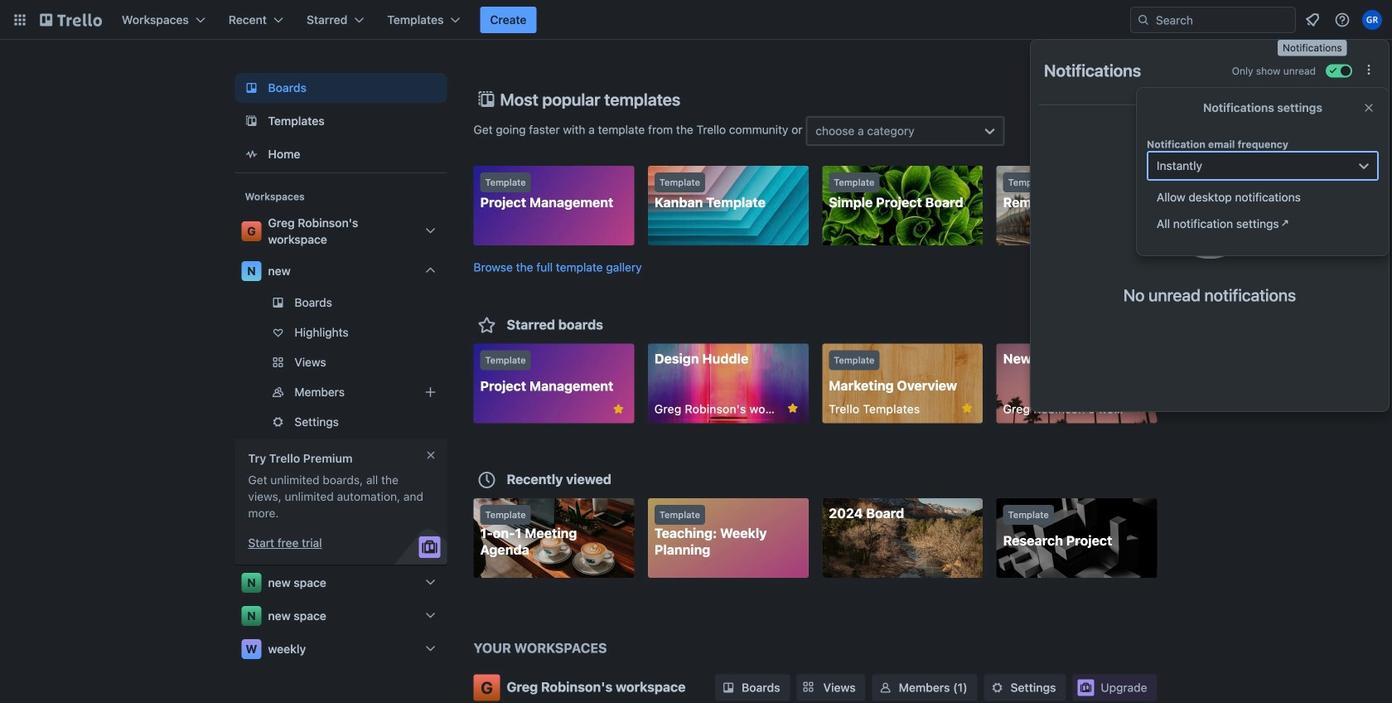 Task type: locate. For each thing, give the bounding box(es) containing it.
0 notifications image
[[1303, 10, 1323, 30]]

click to unstar this board. it will be removed from your starred list. image
[[960, 401, 975, 416], [611, 402, 626, 417]]

sm image
[[878, 679, 894, 696], [990, 679, 1006, 696]]

search image
[[1137, 13, 1151, 27]]

0 horizontal spatial click to unstar this board. it will be removed from your starred list. image
[[611, 402, 626, 417]]

0 horizontal spatial sm image
[[878, 679, 894, 696]]

1 horizontal spatial sm image
[[990, 679, 1006, 696]]

template board image
[[242, 111, 262, 131]]

close popover image
[[1363, 101, 1376, 114]]

open information menu image
[[1335, 12, 1351, 28]]

tooltip
[[1278, 40, 1348, 56]]

primary element
[[0, 0, 1393, 40]]

sm image
[[720, 679, 737, 696]]

Search field
[[1131, 7, 1297, 33]]



Task type: vqa. For each thing, say whether or not it's contained in the screenshot.
'GREG ROBINSON (GREGROBINSON96)' icon
yes



Task type: describe. For each thing, give the bounding box(es) containing it.
taco image
[[1166, 148, 1255, 259]]

add image
[[421, 382, 441, 402]]

2 sm image from the left
[[990, 679, 1006, 696]]

1 sm image from the left
[[878, 679, 894, 696]]

back to home image
[[40, 7, 102, 33]]

home image
[[242, 144, 262, 164]]

board image
[[242, 78, 262, 98]]

1 horizontal spatial click to unstar this board. it will be removed from your starred list. image
[[960, 401, 975, 416]]

click to unstar this board. it will be removed from your starred list. image
[[786, 401, 801, 416]]

greg robinson (gregrobinson96) image
[[1363, 10, 1383, 30]]



